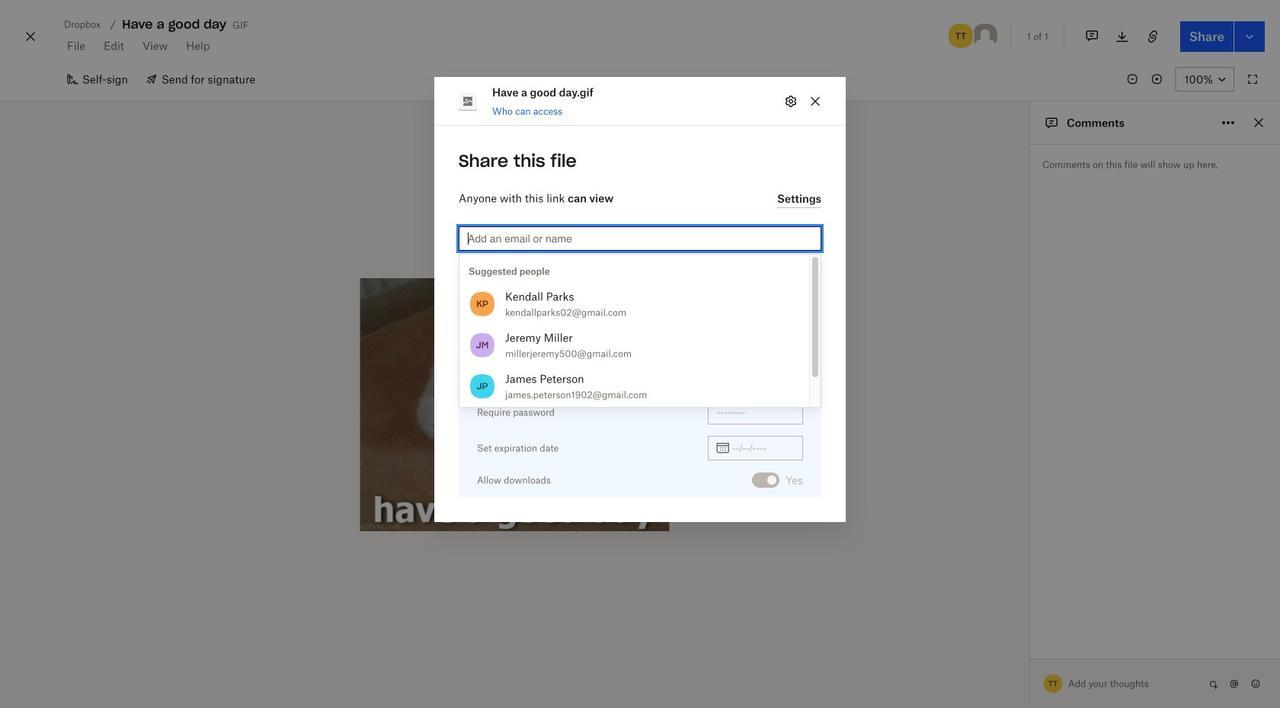 Task type: locate. For each thing, give the bounding box(es) containing it.
Require password text field
[[717, 404, 794, 421]]

close right sidebar image
[[1250, 114, 1268, 132]]

close image
[[21, 24, 40, 49]]

option
[[460, 283, 809, 325], [460, 325, 809, 366], [460, 366, 809, 407]]

2 option from the top
[[460, 325, 809, 366]]

1 option from the top
[[460, 283, 809, 325]]

Set expiration date text field
[[732, 440, 794, 456]]

jeremy miller image
[[972, 22, 999, 50]]



Task type: describe. For each thing, give the bounding box(es) containing it.
Add an email or name text field
[[468, 230, 812, 247]]

add your thoughts image
[[1069, 675, 1192, 692]]

3 option from the top
[[460, 366, 809, 407]]

terry turtle image
[[947, 22, 975, 50]]

Add your thoughts text field
[[1069, 671, 1204, 696]]

have a good day.gif image
[[360, 278, 670, 531]]

sharing modal dialog
[[434, 77, 846, 644]]



Task type: vqa. For each thing, say whether or not it's contained in the screenshot.
'Close' image
yes



